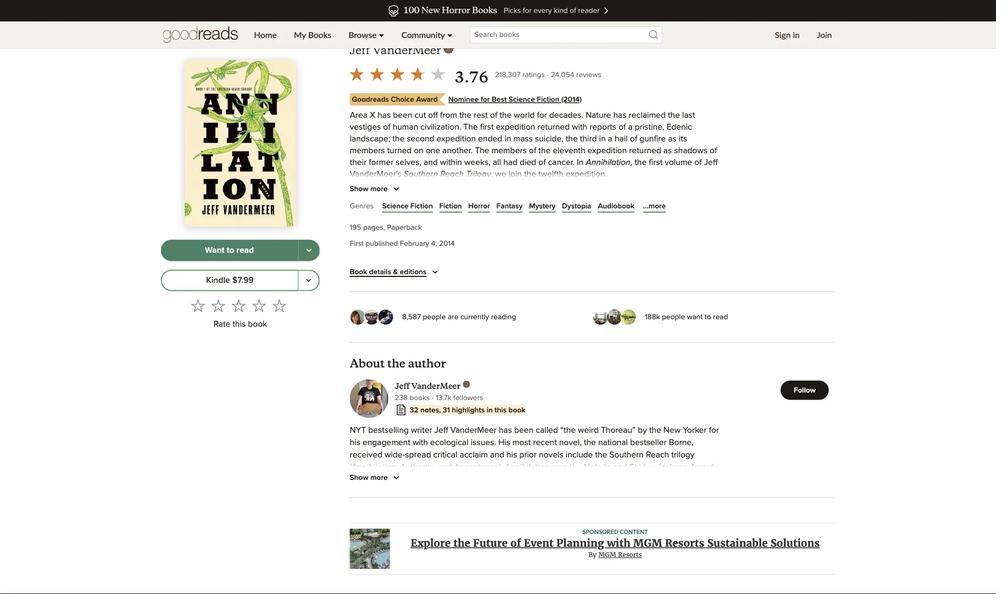 Task type: locate. For each thing, give the bounding box(es) containing it.
1 vertical spatial that
[[698, 252, 713, 261]]

1 horizontal spatial into
[[555, 475, 569, 484]]

1 times, from the left
[[568, 488, 592, 496]]

community ▾
[[402, 29, 453, 40]]

more
[[371, 185, 388, 193], [371, 474, 388, 482]]

area inside area x has been cut off from the rest of the world for decades. nature has reclaimed the last vestiges of human civilization. the first expedition returned with reports of a pristine, edenic landscape; the second expedition ended in mass suicide, the third in a hail of gunfire as its members turned on one another. the members of the eleventh expedition returned as shadows of their former selves, and within weeks, all had died of cancer. in
[[350, 111, 368, 120]]

1 vertical spatial to
[[227, 246, 234, 255]]

a up audiobook
[[606, 193, 611, 202]]

all up we
[[493, 158, 502, 167]]

was up where
[[399, 574, 413, 583]]

(annihilation,
[[350, 463, 398, 472]]

read inside want to read button
[[237, 246, 254, 255]]

all down psychologist,
[[643, 205, 651, 214]]

imagination.
[[510, 549, 555, 558]]

titles
[[514, 512, 531, 521]]

218,307 ratings and 24,054 reviews figure
[[495, 68, 602, 81]]

cut
[[415, 111, 426, 120]]

reports
[[590, 123, 617, 131]]

0 horizontal spatial people
[[423, 313, 446, 321]]

secrets
[[461, 252, 489, 261]]

1 ▾ from the left
[[379, 29, 385, 40]]

1 horizontal spatial book
[[509, 406, 526, 414]]

jeff vandermeer up rating 3.76 out of 5 image
[[350, 43, 441, 57]]

resulting
[[653, 586, 685, 594]]

1 horizontal spatial was
[[514, 475, 529, 484]]

read right want
[[714, 313, 729, 321]]

clarke
[[400, 549, 424, 558]]

1 vertical spatial by
[[638, 426, 648, 435]]

a left hail at the top right of page
[[608, 135, 613, 143]]

made up science fiction on the top
[[399, 193, 421, 202]]

people for are
[[423, 313, 446, 321]]

published
[[366, 240, 398, 247]]

terrain,
[[588, 205, 614, 214]]

all
[[493, 158, 502, 167], [643, 205, 651, 214]]

one down fiction link on the top of the page
[[446, 217, 461, 225]]

2 horizontal spatial by
[[652, 217, 661, 225]]

is up our
[[391, 193, 397, 202]]

the up the weeks,
[[475, 146, 490, 155]]

vandermeer up issues.
[[451, 426, 497, 435]]

1 horizontal spatial been
[[393, 111, 413, 120]]

1 horizontal spatial southern
[[610, 451, 644, 459]]

in
[[794, 29, 800, 40], [505, 135, 512, 143], [600, 135, 606, 143], [487, 406, 493, 414], [521, 488, 528, 496], [660, 525, 667, 533], [435, 574, 442, 583], [662, 574, 669, 583]]

of inside vandermeer was born in bellefonte, pennsylvania, but spent much of his childhood in the fiji islands, where his parents worked for the peace corps. this experience, and the resulting trip bac
[[600, 574, 608, 583]]

1 vertical spatial x
[[683, 217, 689, 225]]

science inside top genres for this book 'element'
[[383, 203, 409, 210]]

ecological
[[431, 438, 469, 447]]

0 vertical spatial he
[[528, 500, 539, 509]]

are down it's
[[584, 252, 596, 261]]

1 vertical spatial more
[[371, 474, 388, 482]]

more down (annihilation,
[[371, 474, 388, 482]]

horror link
[[469, 201, 490, 212]]

2 vertical spatial area
[[513, 240, 530, 249]]

a left film
[[571, 475, 576, 484]]

editions
[[400, 268, 427, 276]]

$7.99
[[233, 276, 254, 285]]

0 vertical spatial is
[[391, 193, 397, 202]]

1 vertical spatial include
[[534, 512, 561, 521]]

with inside they arrive expecting the unexpected, and area x delivers—but it's the surprises that came across the border with them and the secrets the expedition members are keeping from one another that change everything.
[[392, 252, 407, 261]]

highlights
[[452, 406, 485, 414]]

all inside area x has been cut off from the rest of the world for decades. nature has reclaimed the last vestiges of human civilization. the first expedition returned with reports of a pristine, edenic landscape; the second expedition ended in mass suicide, the third in a hail of gunfire as its members turned on one another. the members of the eleventh expedition returned as shadows of their former selves, and within weeks, all had died of cancer. in
[[493, 158, 502, 167]]

1 show from the top
[[350, 185, 369, 193]]

mgm down the writer
[[634, 537, 663, 550]]

bellefonte,
[[444, 574, 484, 583]]

all inside the group is made up of four women: an anthropologist; a surveyor; a psychologist, the de facto leader; and our narrator, a biologist. their mission is to map the terrain, record all observations of their surroundings and of one another, and, above all, avoid being contaminated by area x itself.
[[643, 205, 651, 214]]

salon,
[[405, 500, 428, 509]]

reach
[[441, 170, 464, 178], [646, 451, 670, 459]]

show more for area x has been cut off from the rest of the world for decades. nature has reclaimed the last vestiges of human civilization. the first expedition returned with reports of a pristine, edenic landscape; the second expedition ended in mass suicide, the third in a hail of gunfire as its members turned on one another. the members of the eleventh expedition returned as shadows of their former selves, and within weeks, all had died of cancer. in
[[350, 185, 388, 193]]

their inside area x has been cut off from the rest of the world for decades. nature has reclaimed the last vestiges of human civilization. the first expedition returned with reports of a pristine, edenic landscape; the second expedition ended in mass suicide, the third in a hail of gunfire as its members turned on one another. the members of the eleventh expedition returned as shadows of their former selves, and within weeks, all had died of cancer. in
[[350, 158, 367, 167]]

0 vertical spatial ,
[[631, 158, 633, 167]]

jeff vandermeer for top jeff vandermeer link
[[350, 43, 441, 57]]

but
[[540, 574, 552, 583]]

book up most
[[509, 406, 526, 414]]

0 horizontal spatial this
[[233, 320, 246, 328]]

to right want
[[705, 313, 712, 321]]

hugo
[[384, 512, 405, 521]]

times,
[[568, 488, 592, 496], [657, 488, 682, 496]]

people right 188k
[[663, 313, 686, 321]]

los
[[609, 488, 622, 496]]

narrator,
[[409, 205, 440, 214]]

2 horizontal spatial members
[[547, 252, 582, 261]]

0 horizontal spatial resorts
[[619, 551, 643, 559]]

▾ right browse
[[379, 29, 385, 40]]

None search field
[[462, 26, 671, 43]]

▾ for community ▾
[[447, 29, 453, 40]]

people for want
[[663, 313, 686, 321]]

spread
[[405, 451, 431, 459]]

people right 8,587
[[423, 313, 446, 321]]

2 into from the left
[[555, 475, 569, 484]]

1 vertical spatial award
[[407, 512, 431, 521]]

slate,
[[382, 500, 403, 509]]

unexpected,
[[448, 240, 494, 249]]

1 vertical spatial he
[[484, 537, 495, 546]]

leader;
[[350, 205, 376, 214]]

by
[[589, 551, 597, 559]]

2 vertical spatial annihilation
[[506, 463, 550, 472]]

expedition up 'another.'
[[437, 135, 476, 143]]

followers
[[454, 394, 484, 402]]

award down salon,
[[407, 512, 431, 521]]

1 horizontal spatial area
[[513, 240, 530, 249]]

1 vertical spatial the
[[475, 146, 490, 155]]

for inside "link"
[[481, 96, 490, 103]]

jackson
[[658, 463, 688, 472]]

, inside , the first volume of jeff vandermeer's
[[631, 158, 633, 167]]

been inside area x has been cut off from the rest of the world for decades. nature has reclaimed the last vestiges of human civilization. the first expedition returned with reports of a pristine, edenic landscape; the second expedition ended in mass suicide, the third in a hail of gunfire as its members turned on one another. the members of the eleventh expedition returned as shadows of their former selves, and within weeks, all had died of cancer. in
[[393, 111, 413, 120]]

another,
[[463, 217, 493, 225]]

much
[[577, 574, 598, 583]]

into down won
[[555, 475, 569, 484]]

book inside "link"
[[509, 406, 526, 414]]

1 vertical spatial southern
[[610, 451, 644, 459]]

been up human
[[393, 111, 413, 120]]

for down colleges.
[[454, 549, 464, 558]]

are inside they arrive expecting the unexpected, and area x delivers—but it's the surprises that came across the border with them and the secrets the expedition members are keeping from one another that change everything.
[[584, 252, 596, 261]]

1 vertical spatial at
[[542, 537, 549, 546]]

1 vertical spatial science
[[383, 203, 409, 210]]

0 horizontal spatial been
[[366, 475, 385, 484]]

browse ▾
[[349, 29, 385, 40]]

x down observations
[[683, 217, 689, 225]]

2017
[[596, 525, 614, 533]]

35
[[443, 475, 453, 484]]

0 horizontal spatial made
[[399, 193, 421, 202]]

gunfire
[[640, 135, 666, 143]]

the up being
[[573, 205, 586, 214]]

▾
[[379, 29, 385, 40], [447, 29, 453, 40]]

the up genres
[[350, 193, 365, 202]]

read up $7.99
[[237, 246, 254, 255]]

0 vertical spatial from
[[441, 111, 458, 120]]

of left event
[[511, 537, 521, 550]]

and up appeared
[[498, 475, 512, 484]]

of up hail at the top right of page
[[619, 123, 626, 131]]

and left within
[[424, 158, 438, 167]]

at down 'served'
[[542, 537, 549, 546]]

0 vertical spatial the
[[464, 123, 478, 131]]

event
[[524, 537, 554, 550]]

1 show more from the top
[[350, 185, 388, 193]]

as
[[669, 135, 677, 143], [664, 146, 673, 155], [550, 525, 559, 533]]

rating 0 out of 5 group
[[188, 295, 290, 316]]

reach inside nyt bestselling writer jeff vandermeer has been called "the weird thoreau" by the new yorker for his engagement with ecological issues. his most recent novel, the national bestseller borne, received wide-spread critical acclaim and his prior novels include the southern reach trilogy (annihilation, authority, and acceptance). annihilation won the nebula and shirley jackson awards, has been translated into 35 languages, and was made into a film from paramount pictures directed by alex garland. his nonfiction has appeared in new york times, the los angeles times, the atlantic, slate, salon, and the washington post. he has coedited several iconic anthologies with his wife, the hugo award winning editor. other titles include wonderbook, the world's first fully illustrated creative writing guide. vandermeer served as the 2016-2017 trias writer in residence at hobart and william smith colleges. he has spoken at the guggenheim, the library of congress, and the arthur c. clarke center for the human imagination.
[[646, 451, 670, 459]]

want
[[205, 246, 225, 255]]

up
[[423, 193, 432, 202]]

join
[[509, 170, 522, 178]]

home
[[254, 29, 277, 40]]

x inside the group is made up of four women: an anthropologist; a surveyor; a psychologist, the de facto leader; and our narrator, a biologist. their mission is to map the terrain, record all observations of their surroundings and of one another, and, above all, avoid being contaminated by area x itself.
[[683, 217, 689, 225]]

and down nonfiction
[[430, 500, 445, 509]]

by inside the group is made up of four women: an anthropologist; a surveyor; a psychologist, the de facto leader; and our narrator, a biologist. their mission is to map the terrain, record all observations of their surroundings and of one another, and, above all, avoid being contaminated by area x itself.
[[652, 217, 661, 225]]

1 vertical spatial show more button
[[350, 471, 403, 484]]

0 horizontal spatial by
[[350, 488, 359, 496]]

future
[[474, 537, 508, 550]]

from down surprises on the top
[[631, 252, 648, 261]]

1 vertical spatial ,
[[491, 170, 493, 178]]

1 vertical spatial show more
[[350, 474, 388, 482]]

expedition down above
[[505, 252, 544, 261]]

for inside area x has been cut off from the rest of the world for decades. nature has reclaimed the last vestiges of human civilization. the first expedition returned with reports of a pristine, edenic landscape; the second expedition ended in mass suicide, the third in a hail of gunfire as its members turned on one another. the members of the eleventh expedition returned as shadows of their former selves, and within weeks, all had died of cancer. in
[[537, 111, 548, 120]]

2 show from the top
[[350, 474, 369, 482]]

fantasy link
[[497, 201, 523, 212]]

0 vertical spatial been
[[393, 111, 413, 120]]

that left came
[[654, 240, 668, 249]]

book 1 in the southern reach series element
[[350, 0, 482, 11]]

2 ▾ from the left
[[447, 29, 453, 40]]

1 vertical spatial area
[[663, 217, 681, 225]]

0 vertical spatial x
[[370, 111, 376, 120]]

show up alex
[[350, 474, 369, 482]]

1 vertical spatial this
[[495, 406, 507, 414]]

0 horizontal spatial read
[[237, 246, 254, 255]]

, up psychologist,
[[631, 158, 633, 167]]

1 vertical spatial first
[[649, 158, 663, 167]]

for right yorker
[[709, 426, 720, 435]]

0 horizontal spatial he
[[484, 537, 495, 546]]

2 more from the top
[[371, 474, 388, 482]]

science up 'world'
[[509, 96, 535, 103]]

shirley
[[630, 463, 655, 472]]

the up eleventh
[[566, 135, 578, 143]]

area inside the group is made up of four women: an anthropologist; a surveyor; a psychologist, the de facto leader; and our narrator, a biologist. their mission is to map the terrain, record all observations of their surroundings and of one another, and, above all, avoid being contaminated by area x itself.
[[663, 217, 681, 225]]

planning
[[557, 537, 605, 550]]

vandermeer was born in bellefonte, pennsylvania, but spent much of his childhood in the fiji islands, where his parents worked for the peace corps. this experience, and the resulting trip bac
[[350, 574, 720, 594]]

2 people from the left
[[663, 313, 686, 321]]

as inside nyt bestselling writer jeff vandermeer has been called "the weird thoreau" by the new yorker for his engagement with ecological issues. his most recent novel, the national bestseller borne, received wide-spread critical acclaim and his prior novels include the southern reach trilogy (annihilation, authority, and acceptance). annihilation won the nebula and shirley jackson awards, has been translated into 35 languages, and was made into a film from paramount pictures directed by alex garland. his nonfiction has appeared in new york times, the los angeles times, the atlantic, slate, salon, and the washington post. he has coedited several iconic anthologies with his wife, the hugo award winning editor. other titles include wonderbook, the world's first fully illustrated creative writing guide. vandermeer served as the 2016-2017 trias writer in residence at hobart and william smith colleges. he has spoken at the guggenheim, the library of congress, and the arthur c. clarke center for the human imagination.
[[550, 525, 559, 533]]

31
[[443, 406, 450, 414]]

2016-
[[575, 525, 596, 533]]

32 notes, 31 highlights in this book link
[[395, 404, 526, 417]]

1 horizontal spatial to
[[545, 205, 553, 214]]

jeff up ecological
[[435, 426, 448, 435]]

0 horizontal spatial x
[[370, 111, 376, 120]]

read
[[237, 246, 254, 255], [714, 313, 729, 321]]

0 vertical spatial that
[[654, 240, 668, 249]]

0 vertical spatial are
[[584, 252, 596, 261]]

mgm
[[634, 537, 663, 550], [599, 551, 617, 559]]

members down landscape;
[[350, 146, 385, 155]]

1 more from the top
[[371, 185, 388, 193]]

book details & editions button
[[350, 266, 442, 279]]

0 vertical spatial more
[[371, 185, 388, 193]]

yorker
[[683, 426, 707, 435]]

0 vertical spatial jeff vandermeer
[[350, 43, 441, 57]]

2 horizontal spatial from
[[631, 252, 648, 261]]

2 show more button from the top
[[350, 471, 403, 484]]

1 horizontal spatial x
[[533, 240, 538, 249]]

0 vertical spatial was
[[514, 475, 529, 484]]

keeping
[[599, 252, 629, 261]]

1 horizontal spatial annihilation
[[506, 463, 550, 472]]

been
[[393, 111, 413, 120], [515, 426, 534, 435], [366, 475, 385, 484]]

the inside sponsored content explore the future of event planning with mgm resorts sustainable solutions by mgm resorts
[[454, 537, 471, 550]]

wonderbook,
[[563, 512, 614, 521]]

, left we
[[491, 170, 493, 178]]

0 vertical spatial their
[[350, 158, 367, 167]]

died
[[520, 158, 537, 167]]

1 horizontal spatial times,
[[657, 488, 682, 496]]

his up salon,
[[414, 488, 426, 496]]

book down rate 4 out of 5 icon
[[248, 320, 267, 328]]

in right the writer
[[660, 525, 667, 533]]

vandermeer
[[373, 43, 441, 57], [412, 381, 461, 391], [451, 426, 497, 435], [474, 525, 520, 533], [350, 574, 396, 583]]

with inside sponsored content explore the future of event planning with mgm resorts sustainable solutions by mgm resorts
[[607, 537, 631, 550]]

this
[[233, 320, 246, 328], [495, 406, 507, 414]]

0 vertical spatial show
[[350, 185, 369, 193]]

as up volume
[[664, 146, 673, 155]]

0 vertical spatial southern
[[404, 170, 438, 178]]

2 vertical spatial one
[[650, 252, 665, 261]]

a
[[629, 123, 633, 131], [608, 135, 613, 143], [563, 193, 567, 202], [606, 193, 611, 202], [442, 205, 447, 214], [571, 475, 576, 484]]

arrive
[[371, 240, 392, 249]]

mgm down explore the future of event planning with mgm resorts sustainable solutions link on the bottom of the page
[[599, 551, 617, 559]]

3.76
[[455, 68, 489, 87]]

for left best in the top of the page
[[481, 96, 490, 103]]

other
[[490, 512, 511, 521]]

1 horizontal spatial is
[[537, 205, 543, 214]]

0 vertical spatial science
[[509, 96, 535, 103]]

more up 'group'
[[371, 185, 388, 193]]

1 horizontal spatial at
[[710, 525, 717, 533]]

1 horizontal spatial all
[[643, 205, 651, 214]]

2 horizontal spatial fiction
[[537, 96, 560, 103]]

0 horizontal spatial to
[[227, 246, 234, 255]]

0 horizontal spatial are
[[448, 313, 459, 321]]

area up vestiges
[[350, 111, 368, 120]]

show more button for nyt bestselling writer jeff vandermeer has been called "the weird thoreau" by the new yorker for his engagement with ecological issues. his most recent novel, the national bestseller borne, received wide-spread critical acclaim and his prior novels include the southern reach trilogy (annihilation, authority, and acceptance). annihilation won the nebula and shirley jackson awards, has been translated into 35 languages, and was made into a film from paramount pictures directed by alex garland. his nonfiction has appeared in new york times, the los angeles times, the atlantic, slate, salon, and the washington post. he has coedited several iconic anthologies with his wife, the hugo award winning editor. other titles include wonderbook, the world's first fully illustrated creative writing guide. vandermeer served as the 2016-2017 trias writer in residence at hobart and william smith colleges. he has spoken at the guggenheim, the library of congress, and the arthur c. clarke center for the human imagination.
[[350, 471, 403, 484]]

jeff vandermeer link
[[350, 42, 454, 57], [395, 381, 484, 391]]

and down 'group'
[[378, 205, 392, 214]]

pictures
[[655, 475, 685, 484]]

from inside area x has been cut off from the rest of the world for decades. nature has reclaimed the last vestiges of human civilization. the first expedition returned with reports of a pristine, edenic landscape; the second expedition ended in mass suicide, the third in a hail of gunfire as its members turned on one another. the members of the eleventh expedition returned as shadows of their former selves, and within weeks, all had died of cancer. in
[[441, 111, 458, 120]]

2 horizontal spatial annihilation
[[586, 158, 631, 167]]

jeff inside , the first volume of jeff vandermeer's
[[705, 158, 718, 167]]

one right on on the left of page
[[426, 146, 441, 155]]

one inside area x has been cut off from the rest of the world for decades. nature has reclaimed the last vestiges of human civilization. the first expedition returned with reports of a pristine, edenic landscape; the second expedition ended in mass suicide, the third in a hail of gunfire as its members turned on one another. the members of the eleventh expedition returned as shadows of their former selves, and within weeks, all had died of cancer. in
[[426, 146, 441, 155]]

show more button for area x has been cut off from the rest of the world for decades. nature has reclaimed the last vestiges of human civilization. the first expedition returned with reports of a pristine, edenic landscape; the second expedition ended in mass suicide, the third in a hail of gunfire as its members turned on one another. the members of the eleventh expedition returned as shadows of their former selves, and within weeks, all had died of cancer. in
[[350, 183, 403, 196]]

0 vertical spatial to
[[545, 205, 553, 214]]

area inside they arrive expecting the unexpected, and area x delivers—but it's the surprises that came across the border with them and the secrets the expedition members are keeping from one another that change everything.
[[513, 240, 530, 249]]

0 vertical spatial this
[[233, 320, 246, 328]]

from inside they arrive expecting the unexpected, and area x delivers—but it's the surprises that came across the border with them and the secrets the expedition members are keeping from one another that change everything.
[[631, 252, 648, 261]]

238
[[395, 394, 408, 402]]

at right residence
[[710, 525, 717, 533]]

2 horizontal spatial one
[[650, 252, 665, 261]]

and down 'childhood'
[[622, 586, 636, 594]]

2 vertical spatial been
[[366, 475, 385, 484]]

rate 4 out of 5 image
[[252, 299, 266, 313]]

first published february 4, 2014
[[350, 240, 455, 247]]

of right library
[[661, 537, 668, 546]]

rate 1 out of 5 image
[[191, 299, 205, 313]]

100 new horror recommendations for (nearly) every reader image
[[70, 0, 927, 21]]

nebula
[[584, 463, 611, 472]]

1 horizontal spatial members
[[492, 146, 527, 155]]

with down 'directed'
[[691, 500, 707, 509]]

0 vertical spatial his
[[499, 438, 511, 447]]

wide-
[[385, 451, 405, 459]]

in inside "link"
[[487, 406, 493, 414]]

in left mass
[[505, 135, 512, 143]]

new up borne,
[[664, 426, 681, 435]]

in right the sign
[[794, 29, 800, 40]]

by up bestseller
[[638, 426, 648, 435]]

the inside , the first volume of jeff vandermeer's
[[635, 158, 647, 167]]

islands,
[[350, 586, 378, 594]]

2 horizontal spatial area
[[663, 217, 681, 225]]

nominee for best science fiction (2014)
[[449, 96, 582, 103]]

1 people from the left
[[423, 313, 446, 321]]

within
[[440, 158, 462, 167]]

first up ended
[[480, 123, 494, 131]]

the left fiji
[[671, 574, 683, 583]]

x inside they arrive expecting the unexpected, and area x delivers—but it's the surprises that came across the border with them and the secrets the expedition members are keeping from one another that change everything.
[[533, 240, 538, 249]]

1 horizontal spatial this
[[495, 406, 507, 414]]

times, down pictures
[[657, 488, 682, 496]]

childhood
[[623, 574, 660, 583]]

0 horizontal spatial book
[[248, 320, 267, 328]]

to inside the group is made up of four women: an anthropologist; a surveyor; a psychologist, the de facto leader; and our narrator, a biologist. their mission is to map the terrain, record all observations of their surroundings and of one another, and, above all, avoid being contaminated by area x itself.
[[545, 205, 553, 214]]

1 vertical spatial are
[[448, 313, 459, 321]]

2 show more from the top
[[350, 474, 388, 482]]

the up keeping on the right
[[604, 240, 616, 249]]

1 their from the top
[[350, 158, 367, 167]]

8,587
[[403, 313, 421, 321]]

resorts
[[666, 537, 705, 550], [619, 551, 643, 559]]

award
[[416, 96, 438, 103], [407, 512, 431, 521]]

1 vertical spatial all
[[643, 205, 651, 214]]

home link
[[246, 21, 286, 48]]

is up all, at the right
[[537, 205, 543, 214]]

their up vandermeer's
[[350, 158, 367, 167]]

▾ up goodreads author image
[[447, 29, 453, 40]]

0 horizontal spatial times,
[[568, 488, 592, 496]]

the down trias
[[619, 537, 631, 546]]

1 vertical spatial book
[[509, 406, 526, 414]]

new left york
[[530, 488, 547, 496]]

fiction left (2014)
[[537, 96, 560, 103]]

2 vertical spatial x
[[533, 240, 538, 249]]

2 their from the top
[[350, 217, 367, 225]]

0 vertical spatial one
[[426, 146, 441, 155]]

and,
[[496, 217, 512, 225]]

for right worked on the bottom left of page
[[480, 586, 490, 594]]

of up experience,
[[600, 574, 608, 583]]

ratings
[[523, 71, 545, 79]]

award up off
[[416, 96, 438, 103]]

2 times, from the left
[[657, 488, 682, 496]]

2 vertical spatial from
[[593, 475, 610, 484]]

1 show more button from the top
[[350, 183, 403, 196]]

sign in
[[775, 29, 800, 40]]

1 vertical spatial jeff vandermeer
[[395, 381, 461, 391]]

the up film
[[570, 463, 582, 472]]

1 vertical spatial was
[[399, 574, 413, 583]]

0 horizontal spatial from
[[441, 111, 458, 120]]

0 vertical spatial book
[[248, 320, 267, 328]]

rest
[[474, 111, 488, 120]]

2 horizontal spatial been
[[515, 426, 534, 435]]

from inside nyt bestselling writer jeff vandermeer has been called "the weird thoreau" by the new yorker for his engagement with ecological issues. his most recent novel, the national bestseller borne, received wide-spread critical acclaim and his prior novels include the southern reach trilogy (annihilation, authority, and acceptance). annihilation won the nebula and shirley jackson awards, has been translated into 35 languages, and was made into a film from paramount pictures directed by alex garland. his nonfiction has appeared in new york times, the los angeles times, the atlantic, slate, salon, and the washington post. he has coedited several iconic anthologies with his wife, the hugo award winning editor. other titles include wonderbook, the world's first fully illustrated creative writing guide. vandermeer served as the 2016-2017 trias writer in residence at hobart and william smith colleges. he has spoken at the guggenheim, the library of congress, and the arthur c. clarke center for the human imagination.
[[593, 475, 610, 484]]

1 vertical spatial made
[[531, 475, 553, 484]]

0 horizontal spatial all
[[493, 158, 502, 167]]

the down pennsylvania,
[[492, 586, 504, 594]]



Task type: describe. For each thing, give the bounding box(es) containing it.
his down born
[[406, 586, 417, 594]]

0 vertical spatial jeff vandermeer link
[[350, 42, 454, 57]]

show for area x has been cut off from the rest of the world for decades. nature has reclaimed the last vestiges of human civilization. the first expedition returned with reports of a pristine, edenic landscape; the second expedition ended in mass suicide, the third in a hail of gunfire as its members turned on one another. the members of the eleventh expedition returned as shadows of their former selves, and within weeks, all had died of cancer. in
[[350, 185, 369, 193]]

goodreads author image
[[463, 381, 471, 388]]

of left human
[[383, 123, 391, 131]]

1 horizontal spatial by
[[638, 426, 648, 435]]

was inside nyt bestselling writer jeff vandermeer has been called "the weird thoreau" by the new yorker for his engagement with ecological issues. his most recent novel, the national bestseller borne, received wide-spread critical acclaim and his prior novels include the southern reach trilogy (annihilation, authority, and acceptance). annihilation won the nebula and shirley jackson awards, has been translated into 35 languages, and was made into a film from paramount pictures directed by alex garland. his nonfiction has appeared in new york times, the los angeles times, the atlantic, slate, salon, and the washington post. he has coedited several iconic anthologies with his wife, the hugo award winning editor. other titles include wonderbook, the world's first fully illustrated creative writing guide. vandermeer served as the 2016-2017 trias writer in residence at hobart and william smith colleges. he has spoken at the guggenheim, the library of congress, and the arthur c. clarke center for the human imagination.
[[514, 475, 529, 484]]

of up itself.
[[704, 205, 711, 214]]

top genres for this book element
[[350, 200, 836, 216]]

made inside nyt bestselling writer jeff vandermeer has been called "the weird thoreau" by the new yorker for his engagement with ecological issues. his most recent novel, the national bestseller borne, received wide-spread critical acclaim and his prior novels include the southern reach trilogy (annihilation, authority, and acceptance). annihilation won the nebula and shirley jackson awards, has been translated into 35 languages, and was made into a film from paramount pictures directed by alex garland. his nonfiction has appeared in new york times, the los angeles times, the atlantic, slate, salon, and the washington post. he has coedited several iconic anthologies with his wife, the hugo award winning editor. other titles include wonderbook, the world's first fully illustrated creative writing guide. vandermeer served as the 2016-2017 trias writer in residence at hobart and william smith colleges. he has spoken at the guggenheim, the library of congress, and the arthur c. clarke center for the human imagination.
[[531, 475, 553, 484]]

first inside nyt bestselling writer jeff vandermeer has been called "the weird thoreau" by the new yorker for his engagement with ecological issues. his most recent novel, the national bestseller borne, received wide-spread critical acclaim and his prior novels include the southern reach trilogy (annihilation, authority, and acceptance). annihilation won the nebula and shirley jackson awards, has been translated into 35 languages, and was made into a film from paramount pictures directed by alex garland. his nonfiction has appeared in new york times, the los angeles times, the atlantic, slate, salon, and the washington post. he has coedited several iconic anthologies with his wife, the hugo award winning editor. other titles include wonderbook, the world's first fully illustrated creative writing guide. vandermeer served as the 2016-2017 trias writer in residence at hobart and william smith colleges. he has spoken at the guggenheim, the library of congress, and the arthur c. clarke center for the human imagination.
[[659, 512, 673, 521]]

colleges.
[[447, 537, 482, 546]]

goodreads author image
[[443, 43, 454, 54]]

of right up
[[435, 193, 442, 202]]

1 vertical spatial is
[[537, 205, 543, 214]]

the up turned at the left
[[393, 135, 405, 143]]

for inside vandermeer was born in bellefonte, pennsylvania, but spent much of his childhood in the fiji islands, where his parents worked for the peace corps. this experience, and the resulting trip bac
[[480, 586, 490, 594]]

and right congress,
[[711, 537, 725, 546]]

community
[[402, 29, 445, 40]]

join
[[818, 29, 833, 40]]

across
[[693, 240, 718, 249]]

hail
[[615, 135, 628, 143]]

notes,
[[421, 406, 441, 414]]

follow
[[794, 386, 816, 394]]

the up illustrated in the bottom left of the page
[[370, 512, 382, 521]]

rate 3 out of 5 image
[[232, 299, 246, 313]]

science fiction
[[383, 203, 433, 210]]

de
[[679, 193, 688, 202]]

the up trias
[[616, 512, 628, 521]]

former
[[369, 158, 394, 167]]

1 vertical spatial as
[[664, 146, 673, 155]]

first inside area x has been cut off from the rest of the world for decades. nature has reclaimed the last vestiges of human civilization. the first expedition returned with reports of a pristine, edenic landscape; the second expedition ended in mass suicide, the third in a hail of gunfire as its members turned on one another. the members of the eleventh expedition returned as shadows of their former selves, and within weeks, all had died of cancer. in
[[480, 123, 494, 131]]

of down fiction link on the top of the page
[[437, 217, 444, 225]]

award inside nyt bestselling writer jeff vandermeer has been called "the weird thoreau" by the new yorker for his engagement with ecological issues. his most recent novel, the national bestseller borne, received wide-spread critical acclaim and his prior novels include the southern reach trilogy (annihilation, authority, and acceptance). annihilation won the nebula and shirley jackson awards, has been translated into 35 languages, and was made into a film from paramount pictures directed by alex garland. his nonfiction has appeared in new york times, the los angeles times, the atlantic, slate, salon, and the washington post. he has coedited several iconic anthologies with his wife, the hugo award winning editor. other titles include wonderbook, the world's first fully illustrated creative writing guide. vandermeer served as the 2016-2017 trias writer in residence at hobart and william smith colleges. he has spoken at the guggenheim, the library of congress, and the arthur c. clarke center for the human imagination.
[[407, 512, 431, 521]]

0 horizontal spatial returned
[[538, 123, 570, 131]]

the right secrets
[[491, 252, 503, 261]]

the down best in the top of the page
[[500, 111, 512, 120]]

of inside sponsored content explore the future of event planning with mgm resorts sustainable solutions by mgm resorts
[[511, 537, 521, 550]]

made inside the group is made up of four women: an anthropologist; a surveyor; a psychologist, the de facto leader; and our narrator, a biologist. their mission is to map the terrain, record all observations of their surroundings and of one another, and, above all, avoid being contaminated by area x itself.
[[399, 193, 421, 202]]

the down the weird
[[584, 438, 596, 447]]

mgm resorts link
[[599, 551, 643, 559]]

0 horizontal spatial new
[[530, 488, 547, 496]]

his up experience,
[[610, 574, 620, 583]]

a left pristine,
[[629, 123, 633, 131]]

and up the c.
[[378, 537, 392, 546]]

want
[[688, 313, 703, 321]]

of up died
[[529, 146, 537, 155]]

appeared
[[483, 488, 519, 496]]

dystopia
[[562, 203, 592, 210]]

the down 'directed'
[[684, 488, 696, 496]]

southern inside nyt bestselling writer jeff vandermeer has been called "the weird thoreau" by the new yorker for his engagement with ecological issues. his most recent novel, the national bestseller borne, received wide-spread critical acclaim and his prior novels include the southern reach trilogy (annihilation, authority, and acceptance). annihilation won the nebula and shirley jackson awards, has been translated into 35 languages, and was made into a film from paramount pictures directed by alex garland. his nonfiction has appeared in new york times, the los angeles times, the atlantic, slate, salon, and the washington post. he has coedited several iconic anthologies with his wife, the hugo award winning editor. other titles include wonderbook, the world's first fully illustrated creative writing guide. vandermeer served as the 2016-2017 trias writer in residence at hobart and william smith colleges. he has spoken at the guggenheim, the library of congress, and the arthur c. clarke center for the human imagination.
[[610, 451, 644, 459]]

2 vertical spatial to
[[705, 313, 712, 321]]

of right shadows
[[710, 146, 718, 155]]

to inside want to read button
[[227, 246, 234, 255]]

first inside , the first volume of jeff vandermeer's
[[649, 158, 663, 167]]

1 horizontal spatial new
[[664, 426, 681, 435]]

the right february
[[433, 240, 445, 249]]

prior
[[520, 451, 537, 459]]

this inside "link"
[[495, 406, 507, 414]]

▾ for browse ▾
[[379, 29, 385, 40]]

of inside , the first volume of jeff vandermeer's
[[695, 158, 702, 167]]

and inside vandermeer was born in bellefonte, pennsylvania, but spent much of his childhood in the fiji islands, where his parents worked for the peace corps. this experience, and the resulting trip bac
[[622, 586, 636, 594]]

1 vertical spatial returned
[[630, 146, 662, 155]]

weeks,
[[465, 158, 491, 167]]

post.
[[507, 500, 526, 509]]

decades.
[[550, 111, 584, 120]]

jeff down browse
[[350, 43, 370, 57]]

awards,
[[691, 463, 721, 472]]

they arrive expecting the unexpected, and area x delivers—but it's the surprises that came across the border with them and the secrets the expedition members are keeping from one another that change everything.
[[350, 240, 718, 272]]

expedition inside they arrive expecting the unexpected, and area x delivers—but it's the surprises that came across the border with them and the secrets the expedition members are keeping from one another that change everything.
[[505, 252, 544, 261]]

film
[[578, 475, 591, 484]]

william
[[394, 537, 421, 546]]

book title: annihilation element
[[350, 10, 482, 36]]

critical
[[434, 451, 458, 459]]

and down 4,
[[431, 252, 445, 261]]

national
[[599, 438, 628, 447]]

a inside nyt bestselling writer jeff vandermeer has been called "the weird thoreau" by the new yorker for his engagement with ecological issues. his most recent novel, the national bestseller borne, received wide-spread critical acclaim and his prior novels include the southern reach trilogy (annihilation, authority, and acceptance). annihilation won the nebula and shirley jackson awards, has been translated into 35 languages, and was made into a film from paramount pictures directed by alex garland. his nonfiction has appeared in new york times, the los angeles times, the atlantic, slate, salon, and the washington post. he has coedited several iconic anthologies with his wife, the hugo award winning editor. other titles include wonderbook, the world's first fully illustrated creative writing guide. vandermeer served as the 2016-2017 trias writer in residence at hobart and william smith colleges. he has spoken at the guggenheim, the library of congress, and the arthur c. clarke center for the human imagination.
[[571, 475, 576, 484]]

the down died
[[525, 170, 537, 178]]

rate
[[214, 320, 231, 328]]

0 horizontal spatial fiction
[[411, 203, 433, 210]]

the up bestseller
[[650, 426, 662, 435]]

the up imagination.
[[552, 537, 564, 546]]

audiobook link
[[598, 201, 635, 212]]

mystery
[[530, 203, 556, 210]]

of right died
[[539, 158, 546, 167]]

selves,
[[396, 158, 422, 167]]

expedition up mass
[[496, 123, 536, 131]]

more for nyt bestselling writer jeff vandermeer has been called "the weird thoreau" by the new yorker for his engagement with ecological issues. his most recent novel, the national bestseller borne, received wide-spread critical acclaim and his prior novels include the southern reach trilogy (annihilation, authority, and acceptance). annihilation won the nebula and shirley jackson awards, has been translated into 35 languages, and was made into a film from paramount pictures directed by alex garland. his nonfiction has appeared in new york times, the los angeles times, the atlantic, slate, salon, and the washington post. he has coedited several iconic anthologies with his wife, the hugo award winning editor. other titles include wonderbook, the world's first fully illustrated creative writing guide. vandermeer served as the 2016-2017 trias writer in residence at hobart and william smith colleges. he has spoken at the guggenheim, the library of congress, and the arthur c. clarke center for the human imagination.
[[371, 474, 388, 482]]

they
[[350, 240, 369, 249]]

0 vertical spatial as
[[669, 135, 677, 143]]

sponsored content explore the future of event planning with mgm resorts sustainable solutions by mgm resorts
[[411, 528, 820, 559]]

and down 'narrator,'
[[421, 217, 435, 225]]

the down hobart
[[350, 549, 362, 558]]

32 notes, 31 highlights in this book
[[410, 406, 526, 414]]

0 horizontal spatial annihilation
[[350, 10, 482, 36]]

the left rest
[[460, 111, 472, 120]]

rate this book element
[[161, 295, 320, 332]]

1 vertical spatial resorts
[[619, 551, 643, 559]]

the inside the group is made up of four women: an anthropologist; a surveyor; a psychologist, the de facto leader; and our narrator, a biologist. their mission is to map the terrain, record all observations of their surroundings and of one another, and, above all, avoid being contaminated by area x itself.
[[350, 193, 365, 202]]

bestseller
[[631, 438, 667, 447]]

was inside vandermeer was born in bellefonte, pennsylvania, but spent much of his childhood in the fiji islands, where his parents worked for the peace corps. this experience, and the resulting trip bac
[[399, 574, 413, 583]]

pennsylvania,
[[486, 574, 538, 583]]

the down suicide,
[[539, 146, 551, 155]]

0 horizontal spatial at
[[542, 537, 549, 546]]

with inside area x has been cut off from the rest of the world for decades. nature has reclaimed the last vestiges of human civilization. the first expedition returned with reports of a pristine, edenic landscape; the second expedition ended in mass suicide, the third in a hail of gunfire as its members turned on one another. the members of the eleventh expedition returned as shadows of their former selves, and within weeks, all had died of cancer. in
[[572, 123, 588, 131]]

his down 'directed'
[[709, 500, 720, 509]]

profile image for jeff vandermeer. image
[[350, 379, 389, 418]]

vandermeer's
[[350, 170, 402, 178]]

show for nyt bestselling writer jeff vandermeer has been called "the weird thoreau" by the new yorker for his engagement with ecological issues. his most recent novel, the national bestseller borne, received wide-spread critical acclaim and his prior novels include the southern reach trilogy (annihilation, authority, and acceptance). annihilation won the nebula and shirley jackson awards, has been translated into 35 languages, and was made into a film from paramount pictures directed by alex garland. his nonfiction has appeared in new york times, the los angeles times, the atlantic, slate, salon, and the washington post. he has coedited several iconic anthologies with his wife, the hugo award winning editor. other titles include wonderbook, the world's first fully illustrated creative writing guide. vandermeer served as the 2016-2017 trias writer in residence at hobart and william smith colleges. he has spoken at the guggenheim, the library of congress, and the arthur c. clarke center for the human imagination.
[[350, 474, 369, 482]]

rating 3.76 out of 5 image
[[347, 64, 449, 84]]

1 horizontal spatial include
[[566, 451, 593, 459]]

1 horizontal spatial his
[[499, 438, 511, 447]]

0 horizontal spatial members
[[350, 146, 385, 155]]

members inside they arrive expecting the unexpected, and area x delivers—but it's the surprises that came across the border with them and the secrets the expedition members are keeping from one another that change everything.
[[547, 252, 582, 261]]

0 horizontal spatial that
[[654, 240, 668, 249]]

books
[[410, 394, 430, 402]]

"the
[[561, 426, 576, 435]]

the down 2014
[[447, 252, 459, 261]]

my books
[[294, 29, 332, 40]]

it's
[[591, 240, 601, 249]]

his down most
[[507, 451, 518, 459]]

1 horizontal spatial fiction
[[440, 203, 462, 210]]

their inside the group is made up of four women: an anthropologist; a surveyor; a psychologist, the de facto leader; and our narrator, a biologist. their mission is to map the terrain, record all observations of their surroundings and of one another, and, above all, avoid being contaminated by area x itself.
[[350, 217, 367, 225]]

the down colleges.
[[466, 549, 478, 558]]

average rating of 3.76 stars. figure
[[347, 64, 495, 87]]

, the first volume of jeff vandermeer's
[[350, 158, 718, 178]]

jeff vandermeer for jeff vandermeer link to the bottom
[[395, 381, 461, 391]]

195 pages, paperback
[[350, 224, 422, 231]]

our
[[394, 205, 407, 214]]

surveyor;
[[570, 193, 604, 202]]

2 vertical spatial by
[[350, 488, 359, 496]]

the down 'childhood'
[[639, 586, 651, 594]]

and down critical
[[438, 463, 452, 472]]

shadows
[[675, 146, 708, 155]]

a up map
[[563, 193, 567, 202]]

vandermeer up 13.7k
[[412, 381, 461, 391]]

x inside area x has been cut off from the rest of the world for decades. nature has reclaimed the last vestiges of human civilization. the first expedition returned with reports of a pristine, edenic landscape; the second expedition ended in mass suicide, the third in a hail of gunfire as its members turned on one another. the members of the eleventh expedition returned as shadows of their former selves, and within weeks, all had died of cancer. in
[[370, 111, 376, 120]]

218,307
[[495, 71, 521, 79]]

...more
[[644, 202, 666, 210]]

garland.
[[380, 488, 411, 496]]

jeff inside nyt bestselling writer jeff vandermeer has been called "the weird thoreau" by the new yorker for his engagement with ecological issues. his most recent novel, the national bestseller borne, received wide-spread critical acclaim and his prior novels include the southern reach trilogy (annihilation, authority, and acceptance). annihilation won the nebula and shirley jackson awards, has been translated into 35 languages, and was made into a film from paramount pictures directed by alex garland. his nonfiction has appeared in new york times, the los angeles times, the atlantic, slate, salon, and the washington post. he has coedited several iconic anthologies with his wife, the hugo award winning editor. other titles include wonderbook, the world's first fully illustrated creative writing guide. vandermeer served as the 2016-2017 trias writer in residence at hobart and william smith colleges. he has spoken at the guggenheim, the library of congress, and the arthur c. clarke center for the human imagination.
[[435, 426, 448, 435]]

iconic
[[621, 500, 643, 509]]

nature
[[586, 111, 612, 120]]

currently
[[461, 313, 489, 321]]

reclaimed
[[629, 111, 666, 120]]

the right about
[[388, 356, 406, 370]]

everything.
[[380, 264, 422, 272]]

the up several at bottom right
[[595, 488, 607, 496]]

vandermeer down community
[[373, 43, 441, 57]]

itself.
[[691, 217, 710, 225]]

rate 5 out of 5 image
[[273, 299, 287, 313]]

mass
[[514, 135, 533, 143]]

and inside area x has been cut off from the rest of the world for decades. nature has reclaimed the last vestiges of human civilization. the first expedition returned with reports of a pristine, edenic landscape; the second expedition ended in mass suicide, the third in a hail of gunfire as its members turned on one another. the members of the eleventh expedition returned as shadows of their former selves, and within weeks, all had died of cancer. in
[[424, 158, 438, 167]]

the left 'de'
[[664, 193, 677, 202]]

another.
[[443, 146, 473, 155]]

an
[[493, 193, 502, 202]]

with down writer
[[413, 438, 428, 447]]

and up paramount
[[614, 463, 628, 472]]

york
[[549, 488, 566, 496]]

atlantic,
[[350, 500, 380, 509]]

guggenheim,
[[566, 537, 617, 546]]

more for area x has been cut off from the rest of the world for decades. nature has reclaimed the last vestiges of human civilization. the first expedition returned with reports of a pristine, edenic landscape; the second expedition ended in mass suicide, the third in a hail of gunfire as its members turned on one another. the members of the eleventh expedition returned as shadows of their former selves, and within weeks, all had died of cancer. in
[[371, 185, 388, 193]]

choice
[[391, 96, 415, 103]]

peace
[[506, 586, 530, 594]]

rate 2 out of 5 image
[[212, 299, 226, 313]]

of inside nyt bestselling writer jeff vandermeer has been called "the weird thoreau" by the new yorker for his engagement with ecological issues. his most recent novel, the national bestseller borne, received wide-spread critical acclaim and his prior novels include the southern reach trilogy (annihilation, authority, and acceptance). annihilation won the nebula and shirley jackson awards, has been translated into 35 languages, and was made into a film from paramount pictures directed by alex garland. his nonfiction has appeared in new york times, the los angeles times, the atlantic, slate, salon, and the washington post. he has coedited several iconic anthologies with his wife, the hugo award winning editor. other titles include wonderbook, the world's first fully illustrated creative writing guide. vandermeer served as the 2016-2017 trias writer in residence at hobart and william smith colleges. he has spoken at the guggenheim, the library of congress, and the arthur c. clarke center for the human imagination.
[[661, 537, 668, 546]]

1 vertical spatial read
[[714, 313, 729, 321]]

explore the future of event planning with mgm resorts sustainable solutions image
[[350, 529, 390, 569]]

0 vertical spatial resorts
[[666, 537, 705, 550]]

world
[[514, 111, 535, 120]]

received
[[350, 451, 383, 459]]

community ▾ link
[[393, 21, 462, 48]]

home image
[[163, 21, 238, 48]]

his down nyt
[[350, 438, 361, 447]]

1 vertical spatial jeff vandermeer link
[[395, 381, 484, 391]]

vandermeer inside vandermeer was born in bellefonte, pennsylvania, but spent much of his childhood in the fiji islands, where his parents worked for the peace corps. this experience, and the resulting trip bac
[[350, 574, 396, 583]]

218,307 ratings
[[495, 71, 545, 79]]

annihilation inside nyt bestselling writer jeff vandermeer has been called "the weird thoreau" by the new yorker for his engagement with ecological issues. his most recent novel, the national bestseller borne, received wide-spread critical acclaim and his prior novels include the southern reach trilogy (annihilation, authority, and acceptance). annihilation won the nebula and shirley jackson awards, has been translated into 35 languages, and was made into a film from paramount pictures directed by alex garland. his nonfiction has appeared in new york times, the los angeles times, the atlantic, slate, salon, and the washington post. he has coedited several iconic anthologies with his wife, the hugo award winning editor. other titles include wonderbook, the world's first fully illustrated creative writing guide. vandermeer served as the 2016-2017 trias writer in residence at hobart and william smith colleges. he has spoken at the guggenheim, the library of congress, and the arthur c. clarke center for the human imagination.
[[506, 463, 550, 472]]

1 horizontal spatial mgm
[[634, 537, 663, 550]]

the up winning
[[447, 500, 459, 509]]

human
[[481, 549, 507, 558]]

recent
[[533, 438, 557, 447]]

24,054
[[551, 71, 575, 79]]

in up post.
[[521, 488, 528, 496]]

the up nebula
[[596, 451, 608, 459]]

alex
[[361, 488, 378, 496]]

0 vertical spatial award
[[416, 96, 438, 103]]

in up parents
[[435, 574, 442, 583]]

expedition.
[[566, 170, 608, 178]]

thoreau"
[[601, 426, 636, 435]]

of right rest
[[490, 111, 498, 120]]

one inside they arrive expecting the unexpected, and area x delivers—but it's the surprises that came across the border with them and the secrets the expedition members are keeping from one another that change everything.
[[650, 252, 665, 261]]

book details & editions
[[350, 268, 427, 276]]

c.
[[390, 549, 398, 558]]

4,
[[432, 240, 437, 247]]

one inside the group is made up of four women: an anthropologist; a surveyor; a psychologist, the de facto leader; and our narrator, a biologist. their mission is to map the terrain, record all observations of their surroundings and of one another, and, above all, avoid being contaminated by area x itself.
[[446, 217, 461, 225]]

genres
[[350, 202, 374, 210]]

the left 2016-
[[561, 525, 573, 533]]

0 horizontal spatial ,
[[491, 170, 493, 178]]

1 vertical spatial his
[[414, 488, 426, 496]]

of right hail at the top right of page
[[630, 135, 638, 143]]

world's
[[630, 512, 657, 521]]

show more for nyt bestselling writer jeff vandermeer has been called "the weird thoreau" by the new yorker for his engagement with ecological issues. his most recent novel, the national bestseller borne, received wide-spread critical acclaim and his prior novels include the southern reach trilogy (annihilation, authority, and acceptance). annihilation won the nebula and shirley jackson awards, has been translated into 35 languages, and was made into a film from paramount pictures directed by alex garland. his nonfiction has appeared in new york times, the los angeles times, the atlantic, slate, salon, and the washington post. he has coedited several iconic anthologies with his wife, the hugo award winning editor. other titles include wonderbook, the world's first fully illustrated creative writing guide. vandermeer served as the 2016-2017 trias writer in residence at hobart and william smith colleges. he has spoken at the guggenheim, the library of congress, and the arthur c. clarke center for the human imagination.
[[350, 474, 388, 482]]

expedition down hail at the top right of page
[[588, 146, 627, 155]]

jeff up 238
[[395, 381, 410, 391]]

join link
[[809, 21, 841, 48]]

their
[[485, 205, 504, 214]]

my
[[294, 29, 306, 40]]

0 horizontal spatial include
[[534, 512, 561, 521]]

in up resulting
[[662, 574, 669, 583]]

the up edenic
[[668, 111, 681, 120]]

expecting
[[394, 240, 431, 249]]

in down reports
[[600, 135, 606, 143]]

facto
[[691, 193, 709, 202]]

group
[[367, 193, 389, 202]]

nominee
[[449, 96, 479, 103]]

vandermeer down other
[[474, 525, 520, 533]]

1 vertical spatial annihilation
[[586, 158, 631, 167]]

Search by book title or ISBN text field
[[470, 26, 663, 43]]

0 horizontal spatial mgm
[[599, 551, 617, 559]]

borne,
[[669, 438, 694, 447]]

the down they
[[350, 252, 362, 261]]

hobart
[[350, 537, 376, 546]]

change
[[350, 264, 378, 272]]

1 into from the left
[[427, 475, 441, 484]]

reviews
[[577, 71, 602, 79]]

0 vertical spatial reach
[[441, 170, 464, 178]]

and down and,
[[496, 240, 510, 249]]

a down four
[[442, 205, 447, 214]]

and down issues.
[[490, 451, 505, 459]]



Task type: vqa. For each thing, say whether or not it's contained in the screenshot.
the inside Sponsored Content Explore the Future of Event Planning with MGM Resorts Sustainable Solutions By MGM Resorts
yes



